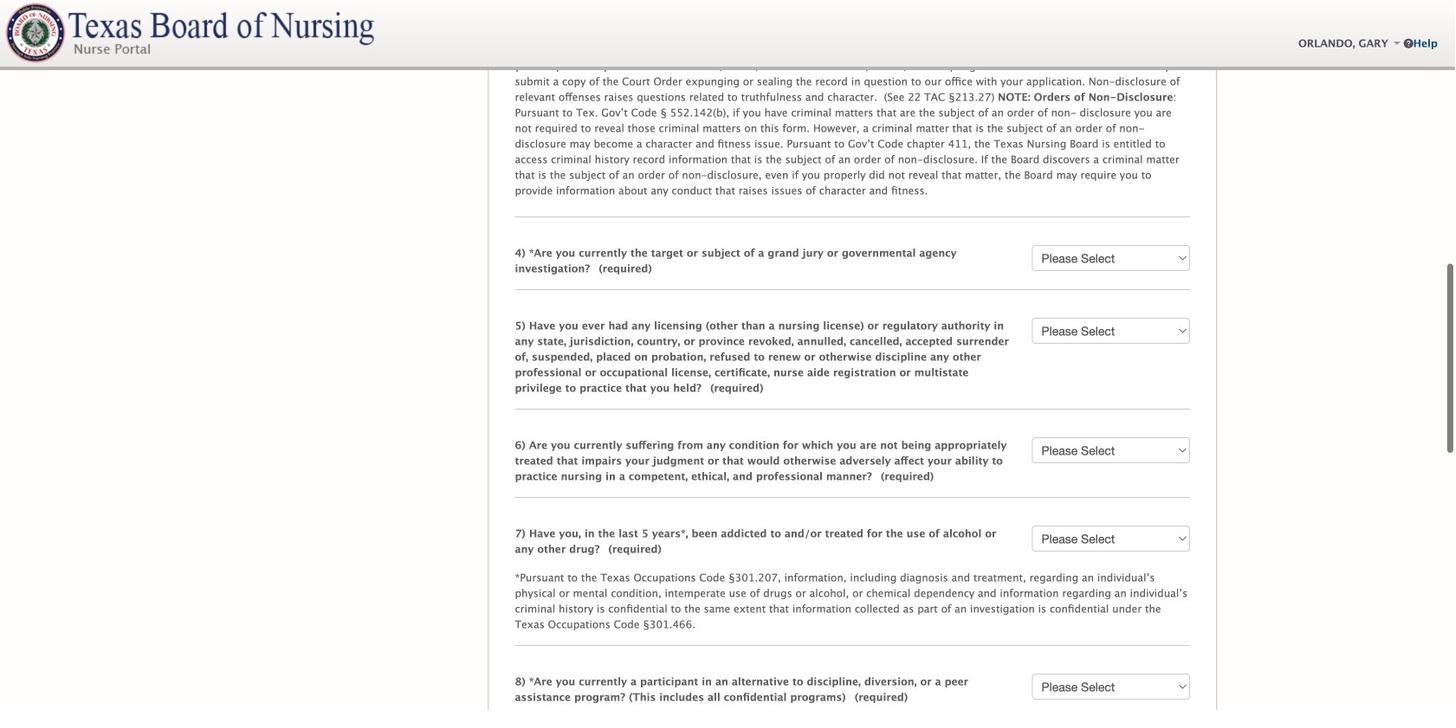Task type: vqa. For each thing, say whether or not it's contained in the screenshot.
text field
no



Task type: locate. For each thing, give the bounding box(es) containing it.
help circled image
[[1404, 35, 1414, 52]]



